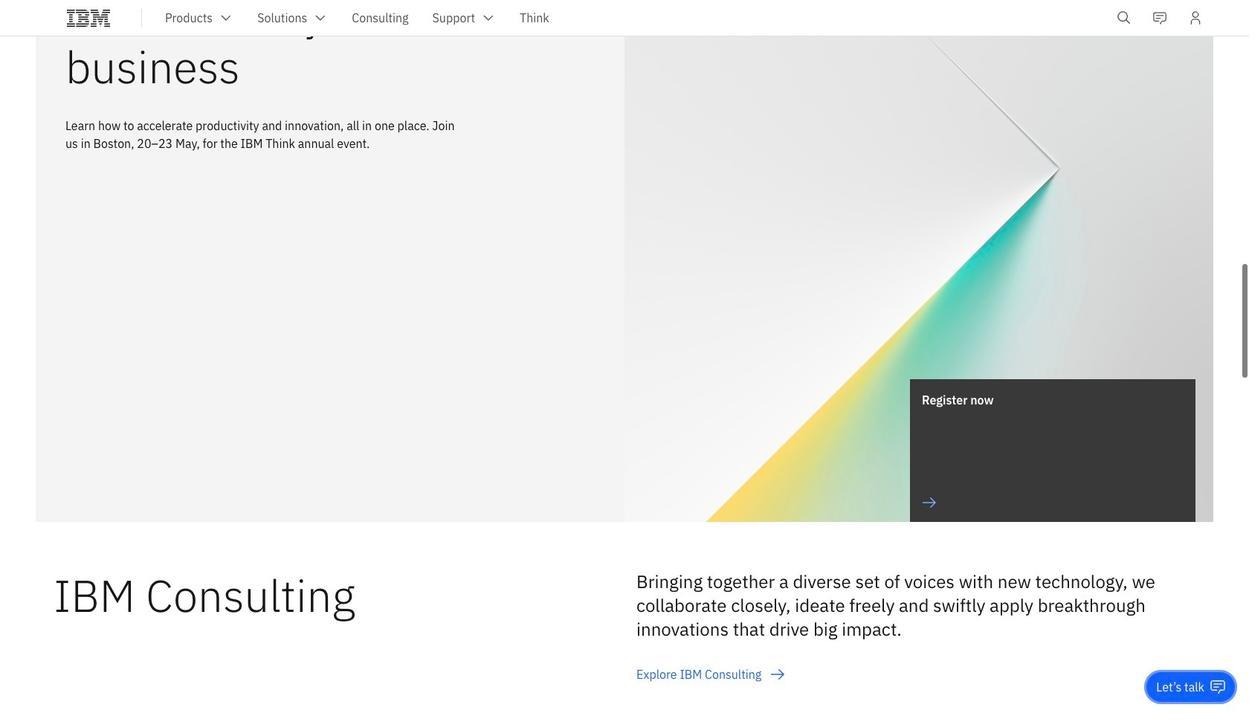 Task type: describe. For each thing, give the bounding box(es) containing it.
let's talk element
[[1157, 679, 1205, 695]]



